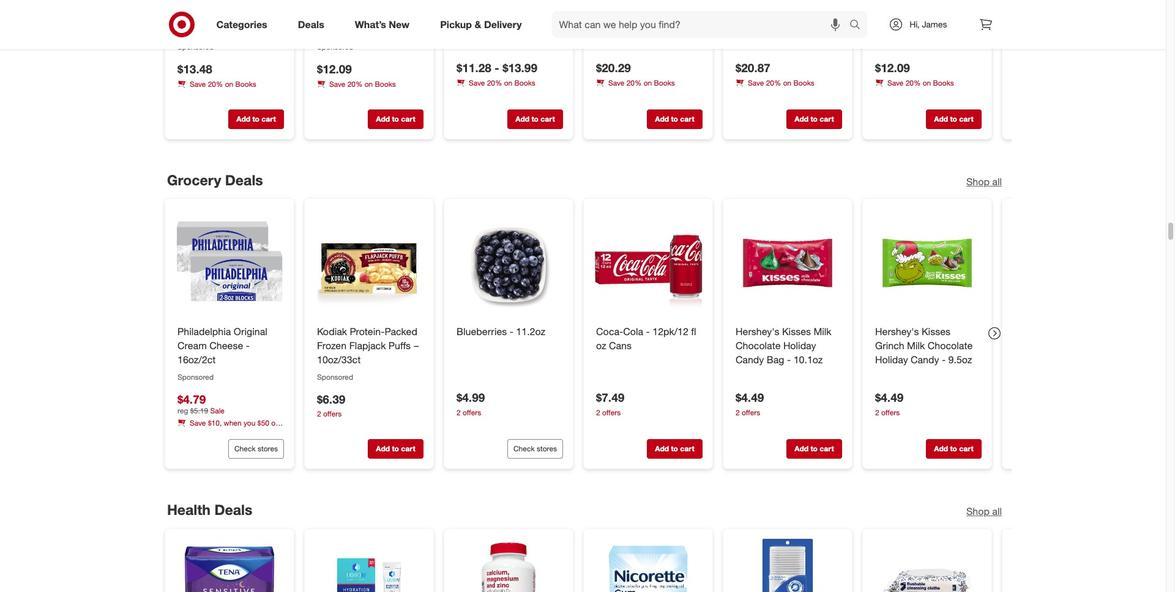 Task type: locate. For each thing, give the bounding box(es) containing it.
1 horizontal spatial $4.49 2 offers
[[875, 391, 904, 418]]

coca-cola - 12pk/12 fl oz cans image
[[594, 209, 703, 318], [594, 209, 703, 318]]

2 the from the left
[[736, 0, 752, 8]]

(paperback) for $12.09
[[361, 10, 414, 22]]

kisses inside the hershey's kisses grinch milk chocolate holiday candy - 9.5oz
[[922, 326, 951, 338]]

1 check from the left
[[234, 445, 255, 454]]

2 inside $7.49 2 offers
[[596, 408, 600, 418]]

milk inside the hershey's kisses grinch milk chocolate holiday candy - 9.5oz
[[907, 340, 925, 352]]

by up yarros
[[655, 10, 665, 22]]

offers inside $7.49 2 offers
[[602, 408, 621, 418]]

1 vertical spatial holiday
[[875, 354, 908, 366]]

shop all link
[[967, 175, 1002, 189], [967, 505, 1002, 519]]

more
[[494, 0, 516, 8]]

check
[[234, 445, 255, 454], [513, 445, 535, 454]]

0 horizontal spatial (hardcover)
[[596, 38, 647, 50]]

offers inside $4.99 2 offers
[[463, 408, 481, 418]]

10.1oz
[[794, 354, 823, 366]]

offers inside $6.39 2 offers
[[323, 410, 342, 419]]

sale
[[210, 407, 224, 416]]

0 vertical spatial milk
[[814, 326, 832, 338]]

1 shop all from the top
[[967, 175, 1002, 188]]

save 20% on books down $13.48
[[190, 80, 256, 89]]

kisses inside hershey's kisses milk chocolate holiday candy bag - 10.1oz
[[782, 326, 811, 338]]

$20.29
[[596, 61, 631, 75]]

0 vertical spatial &
[[475, 18, 482, 30]]

2
[[457, 408, 461, 418], [596, 408, 600, 418], [736, 409, 740, 418], [875, 409, 879, 418], [317, 410, 321, 419]]

$12.09 down edition
[[875, 61, 910, 75]]

by right the 57
[[222, 0, 233, 8]]

0 horizontal spatial holiday
[[783, 340, 816, 352]]

0 horizontal spatial candy
[[736, 354, 764, 366]]

0 vertical spatial shop all link
[[967, 175, 1002, 189]]

save 20% on books for spears
[[748, 79, 815, 88]]

1 vertical spatial shop all link
[[967, 505, 1002, 519]]

deals link
[[288, 11, 340, 38]]

sponsored down 10oz/33ct
[[317, 373, 353, 382]]

deals for health deals
[[214, 502, 252, 519]]

(paperback) down penelope
[[216, 10, 269, 22]]

check for blueberries - 11.2oz
[[513, 445, 535, 454]]

kisses up 10.1oz
[[782, 326, 811, 338]]

philadelphia original cream cheese - 16oz/2ct image
[[175, 209, 284, 318], [175, 209, 284, 318]]

the nanny - by  lana ferguson (paperback)
[[317, 0, 414, 22]]

2 stores from the left
[[537, 445, 557, 454]]

- right the flame
[[645, 0, 649, 8]]

2 candy from the left
[[911, 354, 939, 366]]

2 check stores from the left
[[513, 445, 557, 454]]

when
[[224, 419, 241, 429]]

nothing more to tell - by karen m mcmanus link
[[457, 0, 561, 23]]

the woman in me - by britney spears (hardcover)
[[736, 0, 835, 36]]

- inside the hershey's kisses grinch milk chocolate holiday candy - 9.5oz
[[942, 354, 946, 366]]

reg
[[177, 407, 188, 416]]

- left 9.5oz
[[942, 354, 946, 366]]

2 check stores button from the left
[[507, 440, 563, 459]]

holiday inside hershey's kisses milk chocolate holiday candy bag - 10.1oz
[[783, 340, 816, 352]]

0 horizontal spatial milk
[[814, 326, 832, 338]]

0 horizontal spatial (paperback)
[[216, 10, 269, 22]]

0 vertical spatial all
[[993, 175, 1002, 188]]

1 shop from the top
[[967, 175, 990, 188]]

the
[[317, 0, 333, 8], [736, 0, 752, 8]]

books for nothing more to tell - by karen m mcmanus
[[514, 78, 535, 87]]

calcium magnesium & zinc dietary supplement coated caplets - 250ct - up & up™ image
[[454, 539, 563, 593], [454, 539, 563, 593]]

(paperback)
[[216, 10, 269, 22], [361, 10, 414, 22]]

1 horizontal spatial (hardcover)
[[736, 24, 787, 36]]

books
[[514, 78, 535, 87], [654, 79, 675, 88], [794, 79, 815, 88], [933, 79, 954, 88], [235, 80, 256, 89], [375, 80, 396, 89]]

by inside 'how the grinch stole christmas! party edition - by dr. seuss (hardcover)'
[[915, 24, 925, 36]]

1 horizontal spatial milk
[[907, 340, 925, 352]]

blueberries - 11.2oz
[[457, 326, 545, 338]]

$5.19
[[190, 407, 208, 416]]

kisses for chocolate
[[922, 326, 951, 338]]

- left $13.99
[[495, 61, 499, 75]]

kodiak protein-packed frozen flapjack puffs – 10oz/33ct link
[[317, 325, 421, 367]]

- inside hershey's kisses milk chocolate holiday candy bag - 10.1oz
[[787, 354, 791, 366]]

(paperback) inside the nanny - by  lana ferguson (paperback)
[[361, 10, 414, 22]]

0 vertical spatial holiday
[[783, 340, 816, 352]]

m
[[498, 10, 507, 22]]

stores for blueberries - 11.2oz
[[537, 445, 557, 454]]

1 horizontal spatial candy
[[911, 354, 939, 366]]

2 inside $4.99 2 offers
[[457, 408, 461, 418]]

categories link
[[206, 11, 283, 38]]

all for grocery deals
[[993, 175, 1002, 188]]

0 horizontal spatial check stores button
[[228, 440, 284, 459]]

puffs
[[388, 340, 411, 352]]

1 horizontal spatial the
[[736, 0, 752, 8]]

0 horizontal spatial the
[[317, 0, 333, 8]]

1 shop all link from the top
[[967, 175, 1002, 189]]

chocolate inside the hershey's kisses grinch milk chocolate holiday candy - 9.5oz
[[928, 340, 973, 352]]

1 check stores from the left
[[234, 445, 278, 454]]

hi,
[[910, 19, 920, 29]]

the
[[898, 0, 912, 8]]

hershey's inside hershey's kisses milk chocolate holiday candy bag - 10.1oz
[[736, 326, 780, 338]]

offers for coca-cola - 12pk/12 fl oz cans
[[602, 408, 621, 418]]

nicorette 4mg stop smoking aid gum - original - 170ct image
[[594, 539, 703, 593], [594, 539, 703, 593]]

by
[[222, 0, 233, 8], [373, 0, 384, 8], [824, 0, 835, 8], [457, 10, 467, 22], [655, 10, 665, 22], [915, 24, 925, 36]]

0 horizontal spatial check stores
[[234, 445, 278, 454]]

2 shop all from the top
[[967, 506, 1002, 518]]

1 all from the top
[[993, 175, 1002, 188]]

save 20% on books down dr.
[[888, 79, 954, 88]]

offers
[[463, 408, 481, 418], [602, 408, 621, 418], [742, 409, 760, 418], [882, 409, 900, 418], [323, 410, 342, 419]]

the inside the woman in me - by britney spears (hardcover)
[[736, 0, 752, 8]]

chocolate inside hershey's kisses milk chocolate holiday candy bag - 10.1oz
[[736, 340, 781, 352]]

57
[[202, 0, 213, 8]]

save inside save $10, when you $50 on food & beverage
[[190, 419, 206, 429]]

1 chocolate from the left
[[736, 340, 781, 352]]

candy
[[736, 354, 764, 366], [911, 354, 939, 366]]

(hardcover) for $20.87
[[736, 24, 787, 36]]

0 vertical spatial shop
[[967, 175, 990, 188]]

- right "cola"
[[646, 326, 650, 338]]

nothing
[[457, 0, 491, 8]]

1 vertical spatial &
[[194, 430, 199, 439]]

by right me
[[824, 0, 835, 8]]

check stores for blueberries - 11.2oz
[[513, 445, 557, 454]]

books for iron flame - (empyrean) - by rebecca yarros (hardcover)
[[654, 79, 675, 88]]

- right nanny
[[367, 0, 371, 8]]

books for how the grinch stole christmas! party edition - by dr. seuss (hardcover)
[[933, 79, 954, 88]]

offers for blueberries - 11.2oz
[[463, 408, 481, 418]]

1 vertical spatial deals
[[225, 171, 263, 188]]

by left lana
[[373, 0, 384, 8]]

- up yarros
[[648, 10, 652, 22]]

1 kisses from the left
[[782, 326, 811, 338]]

1 horizontal spatial stores
[[537, 445, 557, 454]]

(paperback) inside punk 57 - by  penelope douglas (paperback)
[[216, 10, 269, 22]]

0 horizontal spatial check
[[234, 445, 255, 454]]

0 horizontal spatial chocolate
[[736, 340, 781, 352]]

grinch inside the hershey's kisses grinch milk chocolate holiday candy - 9.5oz
[[875, 340, 905, 352]]

1 stores from the left
[[257, 445, 278, 454]]

- down original
[[246, 340, 249, 352]]

2 kisses from the left
[[922, 326, 951, 338]]

$4.99 2 offers
[[457, 391, 485, 418]]

check for philadelphia original cream cheese - 16oz/2ct
[[234, 445, 255, 454]]

james
[[922, 19, 948, 29]]

the nanny - by  lana ferguson (paperback) link
[[317, 0, 421, 23]]

philadelphia original cream cheese - 16oz/2ct link
[[177, 325, 281, 367]]

11.2oz
[[516, 326, 545, 338]]

shop all
[[967, 175, 1002, 188], [967, 506, 1002, 518]]

–
[[413, 340, 419, 352]]

1 vertical spatial grinch
[[875, 340, 905, 352]]

grocery
[[167, 171, 221, 188]]

hershey's inside the hershey's kisses grinch milk chocolate holiday candy - 9.5oz
[[875, 326, 919, 338]]

0 horizontal spatial stores
[[257, 445, 278, 454]]

0 horizontal spatial $4.49 2 offers
[[736, 391, 764, 418]]

- down christmas!
[[908, 24, 912, 36]]

penelope
[[236, 0, 277, 8]]

2 chocolate from the left
[[928, 340, 973, 352]]

10oz/33ct
[[317, 354, 360, 366]]

chocolate up 9.5oz
[[928, 340, 973, 352]]

1 horizontal spatial check
[[513, 445, 535, 454]]

2 inside $6.39 2 offers
[[317, 410, 321, 419]]

(paperback) for $13.48
[[216, 10, 269, 22]]

0 horizontal spatial $12.09
[[317, 62, 352, 76]]

2 shop all link from the top
[[967, 505, 1002, 519]]

$6.39
[[317, 393, 345, 407]]

sponsored down 'deals' link
[[317, 42, 353, 51]]

candy left 9.5oz
[[911, 354, 939, 366]]

philadelphia original cream cheese - 16oz/2ct
[[177, 326, 267, 366]]

deals for grocery deals
[[225, 171, 263, 188]]

1 $4.49 2 offers from the left
[[736, 391, 764, 418]]

save 20% on books down 'what's'
[[329, 80, 396, 89]]

1 the from the left
[[317, 0, 333, 8]]

liquid i.v. hydration multiplier vegan powder electrolyte supplements - strawberry - 0.56oz each/10ct image
[[314, 539, 423, 593], [314, 539, 423, 593]]

1 horizontal spatial chocolate
[[928, 340, 973, 352]]

1 horizontal spatial holiday
[[875, 354, 908, 366]]

9.5oz
[[949, 354, 972, 366]]

20% for -
[[906, 79, 921, 88]]

0 horizontal spatial kisses
[[782, 326, 811, 338]]

candy left 'bag'
[[736, 354, 764, 366]]

cart
[[261, 114, 276, 123], [401, 114, 415, 123], [541, 114, 555, 123], [680, 114, 695, 123], [820, 114, 834, 123], [959, 114, 974, 123], [401, 445, 415, 454], [680, 445, 695, 454], [820, 445, 834, 454], [959, 445, 974, 454]]

1 vertical spatial shop all
[[967, 506, 1002, 518]]

health
[[167, 502, 210, 519]]

(paperback) down lana
[[361, 10, 414, 22]]

stores
[[257, 445, 278, 454], [537, 445, 557, 454]]

0 vertical spatial shop all
[[967, 175, 1002, 188]]

2 $4.49 2 offers from the left
[[875, 391, 904, 418]]

save 20% on books down $20.87
[[748, 79, 815, 88]]

the up ferguson
[[317, 0, 333, 8]]

1 $4.49 from the left
[[736, 391, 764, 405]]

- right 'tell'
[[547, 0, 551, 8]]

20%
[[487, 78, 502, 87], [627, 79, 642, 88], [766, 79, 781, 88], [906, 79, 921, 88], [208, 80, 223, 89], [347, 80, 362, 89]]

add to cart
[[236, 114, 276, 123], [376, 114, 415, 123], [515, 114, 555, 123], [655, 114, 695, 123], [795, 114, 834, 123], [934, 114, 974, 123], [376, 445, 415, 454], [655, 445, 695, 454], [795, 445, 834, 454], [934, 445, 974, 454]]

holiday inside the hershey's kisses grinch milk chocolate holiday candy - 9.5oz
[[875, 354, 908, 366]]

2 shop from the top
[[967, 506, 990, 518]]

(hardcover) down edition
[[875, 38, 926, 50]]

sponsored up $13.48
[[177, 42, 214, 51]]

save 20% on books for yarros
[[608, 79, 675, 88]]

1 horizontal spatial grinch
[[915, 0, 944, 8]]

hershey's kisses grinch milk chocolate holiday candy - 9.5oz image
[[873, 209, 982, 318], [873, 209, 982, 318]]

the woman in me - by britney spears (hardcover) link
[[736, 0, 840, 37]]

2 $4.49 from the left
[[875, 391, 904, 405]]

save for -'s save 20% on books button
[[888, 79, 904, 88]]

2 hershey's from the left
[[875, 326, 919, 338]]

(hardcover) down rebecca
[[596, 38, 647, 50]]

deals
[[298, 18, 324, 30], [225, 171, 263, 188], [214, 502, 252, 519]]

$50
[[257, 419, 269, 429]]

- right the 57
[[216, 0, 220, 8]]

all
[[993, 175, 1002, 188], [993, 506, 1002, 518]]

save 20% on books down $20.29
[[608, 79, 675, 88]]

save for save 20% on books button corresponding to spears
[[748, 79, 764, 88]]

flushable cleaning cloths - fresh scent - up & up™ image
[[873, 539, 982, 593], [873, 539, 982, 593]]

lana
[[387, 0, 408, 8]]

0 horizontal spatial grinch
[[875, 340, 905, 352]]

1 horizontal spatial $4.49
[[875, 391, 904, 405]]

coca-
[[596, 326, 623, 338]]

kodiak protein-packed frozen flapjack puffs – 10oz/33ct image
[[314, 209, 423, 318], [314, 209, 423, 318]]

1 horizontal spatial check stores button
[[507, 440, 563, 459]]

save 20% on books down $11.28 - $13.99
[[469, 78, 535, 87]]

save 20% on books
[[469, 78, 535, 87], [608, 79, 675, 88], [748, 79, 815, 88], [888, 79, 954, 88], [190, 80, 256, 89], [329, 80, 396, 89]]

2 vertical spatial deals
[[214, 502, 252, 519]]

by inside the nanny - by  lana ferguson (paperback)
[[373, 0, 384, 8]]

grinch for $4.49
[[875, 340, 905, 352]]

by left dr.
[[915, 24, 925, 36]]

hershey's kisses grinch milk chocolate holiday candy - 9.5oz
[[875, 326, 973, 366]]

1 horizontal spatial (paperback)
[[361, 10, 414, 22]]

$12.09
[[875, 61, 910, 75], [317, 62, 352, 76]]

2 horizontal spatial (hardcover)
[[875, 38, 926, 50]]

milk
[[814, 326, 832, 338], [907, 340, 925, 352]]

by inside punk 57 - by  penelope douglas (paperback)
[[222, 0, 233, 8]]

- inside coca-cola - 12pk/12 fl oz cans
[[646, 326, 650, 338]]

1 vertical spatial shop
[[967, 506, 990, 518]]

- inside philadelphia original cream cheese - 16oz/2ct
[[246, 340, 249, 352]]

cola
[[623, 326, 643, 338]]

add to cart button
[[228, 109, 284, 129], [368, 109, 423, 129], [507, 109, 563, 129], [647, 109, 703, 129], [787, 109, 842, 129], [926, 109, 982, 129], [368, 440, 423, 459], [647, 440, 703, 459], [787, 440, 842, 459], [926, 440, 982, 459]]

1 (paperback) from the left
[[216, 10, 269, 22]]

(hardcover) down britney
[[736, 24, 787, 36]]

(hardcover) for $20.29
[[596, 38, 647, 50]]

2 (paperback) from the left
[[361, 10, 414, 22]]

save for yarros's save 20% on books button
[[608, 79, 625, 88]]

q-tips cotton swabs - 750ct image
[[733, 539, 842, 593], [733, 539, 842, 593]]

$20.87
[[736, 61, 771, 75]]

2 for blueberries - 11.2oz
[[457, 408, 461, 418]]

1 candy from the left
[[736, 354, 764, 366]]

1 vertical spatial milk
[[907, 340, 925, 352]]

frozen
[[317, 340, 346, 352]]

on
[[504, 78, 512, 87], [644, 79, 652, 88], [783, 79, 792, 88], [923, 79, 931, 88], [225, 80, 233, 89], [364, 80, 373, 89], [271, 419, 279, 429]]

1 horizontal spatial $12.09
[[875, 61, 910, 75]]

0 horizontal spatial hershey's
[[736, 326, 780, 338]]

hershey's kisses milk chocolate holiday candy bag - 10.1oz image
[[733, 209, 842, 318], [733, 209, 842, 318]]

sponsored for $12.09
[[317, 42, 353, 51]]

the inside the nanny - by  lana ferguson (paperback)
[[317, 0, 333, 8]]

blueberries - 11.2oz image
[[454, 209, 563, 318], [454, 209, 563, 318]]

1 horizontal spatial kisses
[[922, 326, 951, 338]]

- right 'bag'
[[787, 354, 791, 366]]

what's new
[[355, 18, 410, 30]]

2 check from the left
[[513, 445, 535, 454]]

1 horizontal spatial &
[[475, 18, 482, 30]]

- inside 'how the grinch stole christmas! party edition - by dr. seuss (hardcover)'
[[908, 24, 912, 36]]

shop for grocery deals
[[967, 175, 990, 188]]

hershey's
[[736, 326, 780, 338], [875, 326, 919, 338]]

0 horizontal spatial $4.49
[[736, 391, 764, 405]]

(hardcover) inside the woman in me - by britney spears (hardcover)
[[736, 24, 787, 36]]

1 vertical spatial all
[[993, 506, 1002, 518]]

save 20% on books for m
[[469, 78, 535, 87]]

1 check stores button from the left
[[228, 440, 284, 459]]

(hardcover) inside iron flame - (empyrean) - by rebecca yarros (hardcover)
[[596, 38, 647, 50]]

0 horizontal spatial &
[[194, 430, 199, 439]]

the up britney
[[736, 0, 752, 8]]

to
[[519, 0, 528, 8], [252, 114, 259, 123], [392, 114, 399, 123], [531, 114, 539, 123], [671, 114, 678, 123], [811, 114, 818, 123], [950, 114, 957, 123], [392, 445, 399, 454], [671, 445, 678, 454], [811, 445, 818, 454], [950, 445, 957, 454]]

grinch inside 'how the grinch stole christmas! party edition - by dr. seuss (hardcover)'
[[915, 0, 944, 8]]

iron
[[596, 0, 613, 8]]

nothing more to tell - by karen m mcmanus
[[457, 0, 553, 22]]

chocolate up 'bag'
[[736, 340, 781, 352]]

1 hershey's from the left
[[736, 326, 780, 338]]

by down nothing
[[457, 10, 467, 22]]

1 horizontal spatial hershey's
[[875, 326, 919, 338]]

$12.09 down 'deals' link
[[317, 62, 352, 76]]

& right food
[[194, 430, 199, 439]]

tena intimates bladder control & postpartum for women incontinence pads - overnight absorbency - extra coverage image
[[175, 539, 284, 593], [175, 539, 284, 593]]

& down nothing
[[475, 18, 482, 30]]

kisses up 9.5oz
[[922, 326, 951, 338]]

1 horizontal spatial check stores
[[513, 445, 557, 454]]

$4.49 2 offers for hershey's kisses grinch milk chocolate holiday candy - 9.5oz
[[875, 391, 904, 418]]

hershey's for milk
[[875, 326, 919, 338]]

- right me
[[818, 0, 821, 8]]

-
[[216, 0, 220, 8], [367, 0, 371, 8], [547, 0, 551, 8], [645, 0, 649, 8], [818, 0, 821, 8], [648, 10, 652, 22], [908, 24, 912, 36], [495, 61, 499, 75], [510, 326, 513, 338], [646, 326, 650, 338], [246, 340, 249, 352], [787, 354, 791, 366], [942, 354, 946, 366]]

- inside nothing more to tell - by karen m mcmanus
[[547, 0, 551, 8]]

0 vertical spatial grinch
[[915, 0, 944, 8]]

2 all from the top
[[993, 506, 1002, 518]]

cans
[[609, 340, 632, 352]]



Task type: describe. For each thing, give the bounding box(es) containing it.
how the grinch stole christmas! party edition - by dr. seuss (hardcover) link
[[875, 0, 979, 50]]

protein-
[[350, 326, 385, 338]]

(empyrean)
[[596, 10, 646, 22]]

What can we help you find? suggestions appear below search field
[[552, 11, 853, 38]]

save $10, when you $50 on food & beverage button
[[177, 419, 284, 439]]

sponsored for $6.39
[[317, 373, 353, 382]]

$13.48
[[177, 62, 212, 76]]

dr.
[[928, 24, 940, 36]]

pickup & delivery link
[[430, 11, 537, 38]]

12pk/12
[[653, 326, 689, 338]]

shop for health deals
[[967, 506, 990, 518]]

2 for hershey's kisses grinch milk chocolate holiday candy - 9.5oz
[[875, 409, 879, 418]]

0 vertical spatial deals
[[298, 18, 324, 30]]

hershey's for chocolate
[[736, 326, 780, 338]]

pickup
[[440, 18, 472, 30]]

$6.39 2 offers
[[317, 393, 345, 419]]

shop all for grocery deals
[[967, 175, 1002, 188]]

rebecca
[[596, 24, 635, 36]]

shop all link for grocery deals
[[967, 175, 1002, 189]]

grinch for $12.09
[[915, 0, 944, 8]]

(hardcover) inside 'how the grinch stole christmas! party edition - by dr. seuss (hardcover)'
[[875, 38, 926, 50]]

save $10, when you $50 on food & beverage
[[177, 419, 279, 439]]

$4.49 for holiday
[[875, 391, 904, 405]]

yarros
[[638, 24, 665, 36]]

christmas!
[[875, 10, 923, 22]]

flame
[[616, 0, 642, 8]]

20% for spears
[[766, 79, 781, 88]]

beverage
[[201, 430, 232, 439]]

kisses for holiday
[[782, 326, 811, 338]]

$4.99
[[457, 391, 485, 405]]

delivery
[[484, 18, 522, 30]]

karen
[[470, 10, 496, 22]]

hershey's kisses milk chocolate holiday candy bag - 10.1oz link
[[736, 325, 840, 367]]

woman
[[755, 0, 788, 8]]

books for the woman in me - by britney spears (hardcover)
[[794, 79, 815, 88]]

kodiak
[[317, 326, 347, 338]]

$11.28
[[457, 61, 491, 75]]

edition
[[875, 24, 906, 36]]

save 20% on books button for m
[[457, 78, 535, 89]]

$7.49 2 offers
[[596, 391, 624, 418]]

candy inside the hershey's kisses grinch milk chocolate holiday candy - 9.5oz
[[911, 354, 939, 366]]

hershey's kisses grinch milk chocolate holiday candy - 9.5oz link
[[875, 325, 979, 367]]

categories
[[216, 18, 267, 30]]

how
[[875, 0, 895, 8]]

sponsored for $13.48
[[177, 42, 214, 51]]

2 for coca-cola - 12pk/12 fl oz cans
[[596, 408, 600, 418]]

offers for hershey's kisses grinch milk chocolate holiday candy - 9.5oz
[[882, 409, 900, 418]]

the for the nanny - by  lana ferguson (paperback)
[[317, 0, 333, 8]]

by inside the woman in me - by britney spears (hardcover)
[[824, 0, 835, 8]]

bag
[[767, 354, 784, 366]]

- inside the nanny - by  lana ferguson (paperback)
[[367, 0, 371, 8]]

to inside nothing more to tell - by karen m mcmanus
[[519, 0, 528, 8]]

save 20% on books button for yarros
[[596, 78, 675, 89]]

coca-cola - 12pk/12 fl oz cans
[[596, 326, 696, 352]]

stores for philadelphia original cream cheese - 16oz/2ct
[[257, 445, 278, 454]]

check stores for philadelphia original cream cheese - 16oz/2ct
[[234, 445, 278, 454]]

$10,
[[208, 419, 222, 429]]

party
[[925, 10, 948, 22]]

save for save $10, when you $50 on food & beverage button
[[190, 419, 206, 429]]

20% for yarros
[[627, 79, 642, 88]]

save for m's save 20% on books button
[[469, 78, 485, 87]]

offers for hershey's kisses milk chocolate holiday candy bag - 10.1oz
[[742, 409, 760, 418]]

what's
[[355, 18, 386, 30]]

save 20% on books for -
[[888, 79, 954, 88]]

food
[[177, 430, 192, 439]]

how the grinch stole christmas! party edition - by dr. seuss (hardcover)
[[875, 0, 969, 50]]

packed
[[385, 326, 417, 338]]

- inside the woman in me - by britney spears (hardcover)
[[818, 0, 821, 8]]

2 for hershey's kisses milk chocolate holiday candy bag - 10.1oz
[[736, 409, 740, 418]]

by inside nothing more to tell - by karen m mcmanus
[[457, 10, 467, 22]]

britney
[[736, 10, 767, 22]]

all for health deals
[[993, 506, 1002, 518]]

spears
[[770, 10, 801, 22]]

candy inside hershey's kisses milk chocolate holiday candy bag - 10.1oz
[[736, 354, 764, 366]]

ferguson
[[317, 10, 358, 22]]

grocery deals
[[167, 171, 263, 188]]

check stores button for philadelphia original cream cheese - 16oz/2ct
[[228, 440, 284, 459]]

nanny
[[336, 0, 364, 8]]

iron flame - (empyrean) - by rebecca yarros (hardcover)
[[596, 0, 665, 50]]

$4.79
[[177, 393, 206, 407]]

$4.79 reg $5.19 sale
[[177, 393, 224, 416]]

$4.49 for candy
[[736, 391, 764, 405]]

coca-cola - 12pk/12 fl oz cans link
[[596, 325, 700, 353]]

hershey's kisses milk chocolate holiday candy bag - 10.1oz
[[736, 326, 832, 366]]

punk 57 - by  penelope douglas (paperback) link
[[177, 0, 281, 23]]

save 20% on books button for spears
[[736, 78, 815, 89]]

what's new link
[[345, 11, 425, 38]]

blueberries
[[457, 326, 507, 338]]

$13.99
[[503, 61, 537, 75]]

shop all for health deals
[[967, 506, 1002, 518]]

16oz/2ct
[[177, 354, 215, 366]]

search
[[845, 19, 874, 32]]

by inside iron flame - (empyrean) - by rebecca yarros (hardcover)
[[655, 10, 665, 22]]

original
[[233, 326, 267, 338]]

shop all link for health deals
[[967, 505, 1002, 519]]

$11.28 - $13.99
[[457, 61, 537, 75]]

& inside save $10, when you $50 on food & beverage
[[194, 430, 199, 439]]

oz
[[596, 340, 606, 352]]

sponsored down 16oz/2ct
[[177, 373, 214, 382]]

the for the woman in me - by britney spears (hardcover)
[[736, 0, 752, 8]]

me
[[801, 0, 815, 8]]

punk 57 - by  penelope douglas (paperback)
[[177, 0, 277, 22]]

milk inside hershey's kisses milk chocolate holiday candy bag - 10.1oz
[[814, 326, 832, 338]]

- inside punk 57 - by  penelope douglas (paperback)
[[216, 0, 220, 8]]

tell
[[530, 0, 545, 8]]

mcmanus
[[510, 10, 553, 22]]

$4.49 2 offers for hershey's kisses milk chocolate holiday candy bag - 10.1oz
[[736, 391, 764, 418]]

save 20% on books button for -
[[875, 78, 954, 89]]

seuss
[[943, 24, 969, 36]]

$7.49
[[596, 391, 624, 405]]

iron flame - (empyrean) - by rebecca yarros (hardcover) link
[[596, 0, 700, 50]]

check stores button for blueberries - 11.2oz
[[507, 440, 563, 459]]

new
[[389, 18, 410, 30]]

you
[[243, 419, 255, 429]]

fl
[[691, 326, 696, 338]]

cheese
[[209, 340, 243, 352]]

cream
[[177, 340, 207, 352]]

- left 11.2oz at the left bottom
[[510, 326, 513, 338]]

kodiak protein-packed frozen flapjack puffs – 10oz/33ct
[[317, 326, 419, 366]]

douglas
[[177, 10, 213, 22]]

punk
[[177, 0, 199, 8]]

pickup & delivery
[[440, 18, 522, 30]]

stole
[[947, 0, 969, 8]]

philadelphia
[[177, 326, 231, 338]]

in
[[791, 0, 798, 8]]

flapjack
[[349, 340, 386, 352]]

on inside save $10, when you $50 on food & beverage
[[271, 419, 279, 429]]

20% for m
[[487, 78, 502, 87]]



Task type: vqa. For each thing, say whether or not it's contained in the screenshot.


